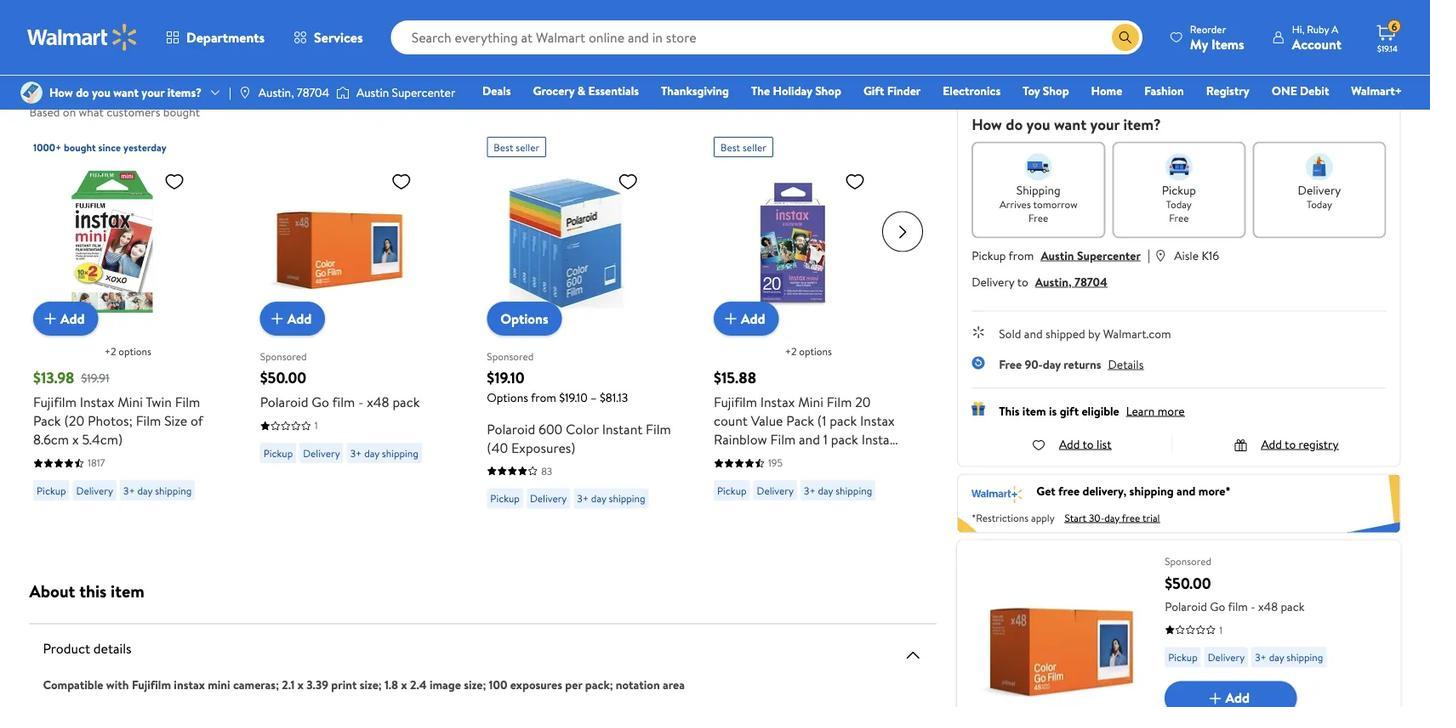 Task type: locate. For each thing, give the bounding box(es) containing it.
0 horizontal spatial bought
[[63, 140, 96, 154]]

2 horizontal spatial add button
[[714, 302, 779, 336]]

today inside pickup today free
[[1166, 197, 1192, 212]]

austin up austin, 78704 button on the top right
[[1041, 247, 1074, 264]]

add to cart image
[[40, 308, 60, 329], [720, 308, 741, 329], [1205, 689, 1226, 708]]

$62.00
[[1325, 51, 1361, 67]]

2 horizontal spatial to
[[1285, 436, 1296, 453]]

product group
[[33, 130, 222, 516], [260, 130, 449, 516], [487, 130, 676, 516], [714, 130, 903, 516]]

yesterday
[[123, 140, 166, 154]]

0 vertical spatial polaroid go film - x48 pack image
[[260, 164, 418, 322]]

1 vertical spatial your
[[1090, 114, 1120, 135]]

mini left twin
[[117, 393, 142, 411]]

add for the leftmost polaroid go film - x48 pack image
[[287, 309, 311, 328]]

0 horizontal spatial |
[[229, 84, 231, 101]]

0 vertical spatial austin
[[357, 84, 389, 101]]

fashion
[[1145, 83, 1184, 99]]

you for how do you want your item?
[[1027, 114, 1051, 135]]

78704 down services popup button
[[297, 84, 329, 101]]

delivery to austin, 78704
[[972, 274, 1108, 290]]

this
[[999, 403, 1020, 420]]

0 vertical spatial austin,
[[259, 84, 294, 101]]

shipping arrives tomorrow free
[[1000, 182, 1078, 226]]

this item is gift eligible learn more
[[999, 403, 1185, 420]]

fujifilm for $13.98
[[33, 393, 76, 411]]

$50.00 inside product group
[[260, 367, 306, 388]]

shipped
[[1046, 326, 1086, 343]]

0 vertical spatial free
[[1059, 483, 1080, 500]]

1 vertical spatial 78704
[[1075, 274, 1108, 290]]

1 product group from the left
[[33, 130, 222, 516]]

area
[[663, 677, 685, 694]]

$50.00 down add to cart image
[[260, 367, 306, 388]]

+2 for $15.88
[[785, 344, 796, 358]]

2 best seller from the left
[[720, 140, 766, 154]]

 image
[[20, 82, 43, 104], [336, 84, 350, 101], [238, 86, 252, 100]]

1 vertical spatial supercenter
[[1077, 247, 1141, 264]]

film left size
[[135, 411, 161, 430]]

items?
[[167, 84, 202, 101]]

shop right the holiday
[[815, 83, 842, 99]]

1 horizontal spatial pack
[[786, 411, 814, 430]]

and inside $15.88 fujifilm instax mini film 20 count value pack (1 pack instax rainblow film and 1 pack instax confetti)
[[799, 430, 820, 449]]

2 options from the left
[[799, 344, 832, 358]]

bought down items?
[[163, 104, 200, 120]]

1 horizontal spatial +2 options
[[785, 344, 832, 358]]

0 vertical spatial from
[[1009, 247, 1034, 264]]

1 horizontal spatial bought
[[163, 104, 200, 120]]

instax left the (1
[[760, 393, 795, 411]]

supercenter up austin, 78704 button on the top right
[[1077, 247, 1141, 264]]

1 horizontal spatial go
[[1210, 599, 1226, 616]]

1 horizontal spatial fujifilm
[[132, 677, 171, 694]]

+2 up $19.91
[[104, 344, 116, 358]]

1 horizontal spatial $50.00
[[1165, 573, 1211, 594]]

Walmart Site-Wide search field
[[391, 20, 1143, 54]]

+2 for $13.98
[[104, 344, 116, 358]]

your for item?
[[1090, 114, 1120, 135]]

want for items?
[[113, 84, 139, 101]]

1 horizontal spatial austin
[[1041, 247, 1074, 264]]

your down home link
[[1090, 114, 1120, 135]]

today inside delivery today
[[1307, 197, 1333, 212]]

walmart+ link
[[1344, 82, 1410, 100]]

3.39
[[307, 677, 328, 694]]

add to list
[[1059, 436, 1112, 453]]

bought
[[163, 104, 200, 120], [63, 140, 96, 154]]

instax down $19.91
[[79, 393, 114, 411]]

product details image
[[903, 646, 923, 666]]

 image left the on in the top left of the page
[[20, 82, 43, 104]]

how do you want your item?
[[972, 114, 1161, 135]]

1 vertical spatial do
[[1006, 114, 1023, 135]]

to left list
[[1083, 436, 1094, 453]]

supercenter inside pickup from austin supercenter |
[[1077, 247, 1141, 264]]

best seller down deals link
[[493, 140, 539, 154]]

+2 options up $19.91
[[104, 344, 151, 358]]

account
[[1292, 34, 1342, 53]]

time
[[1040, 51, 1064, 67]]

add button for $13.98
[[33, 302, 98, 336]]

get free delivery, shipping and more* banner
[[957, 474, 1401, 534]]

fujifilm inside $15.88 fujifilm instax mini film 20 count value pack (1 pack instax rainblow film and 1 pack instax confetti)
[[714, 393, 757, 411]]

from up "600"
[[531, 389, 556, 406]]

2 horizontal spatial sponsored
[[1165, 554, 1212, 569]]

toy shop link
[[1015, 82, 1077, 100]]

fujifilm right with at the left bottom
[[132, 677, 171, 694]]

austin down services
[[357, 84, 389, 101]]

to for austin,
[[1017, 274, 1029, 290]]

0 vertical spatial want
[[113, 84, 139, 101]]

1 horizontal spatial polaroid go film - x48 pack image
[[971, 554, 1151, 708]]

polaroid 600 color instant film (40 exposures)
[[487, 420, 671, 457]]

add for 'fujifilm instax mini twin film pack (20 photos; film size of 8.6cm x 5.4cm)'
[[60, 309, 84, 328]]

supercenter left deals link
[[392, 84, 456, 101]]

sponsored down add to cart image
[[260, 349, 306, 363]]

add to favorites list, polaroid go film - x48 pack image
[[391, 171, 411, 192]]

2 horizontal spatial add to cart image
[[1205, 689, 1226, 708]]

and inside banner
[[1177, 483, 1196, 500]]

cameras;
[[233, 677, 279, 694]]

*restrictions
[[972, 511, 1029, 525]]

want down toy shop
[[1054, 114, 1087, 135]]

from up delivery to austin, 78704
[[1009, 247, 1034, 264]]

$81.13
[[599, 389, 628, 406]]

1 horizontal spatial $19.10
[[559, 389, 587, 406]]

1 horizontal spatial and
[[1024, 326, 1043, 343]]

1 horizontal spatial to
[[1083, 436, 1094, 453]]

holiday
[[773, 83, 812, 99]]

free down shipping
[[1029, 211, 1049, 226]]

1 vertical spatial polaroid
[[487, 420, 535, 438]]

free left 90- at the bottom
[[999, 356, 1022, 373]]

0 horizontal spatial to
[[1017, 274, 1029, 290]]

how up the on in the top left of the page
[[49, 84, 73, 101]]

polaroid go film - x48 pack image
[[260, 164, 418, 322], [971, 554, 1151, 708]]

1 seller from the left
[[516, 140, 539, 154]]

1 vertical spatial and
[[799, 430, 820, 449]]

| left aisle at the right top of the page
[[1148, 246, 1151, 264]]

today for delivery
[[1307, 197, 1333, 212]]

0 vertical spatial |
[[229, 84, 231, 101]]

reorder
[[1190, 22, 1226, 36]]

polaroid inside polaroid 600 color instant film (40 exposures)
[[487, 420, 535, 438]]

best seller for $19.10
[[493, 140, 539, 154]]

per
[[565, 677, 582, 694]]

0 horizontal spatial and
[[799, 430, 820, 449]]

fujifilm down $13.98
[[33, 393, 76, 411]]

0 horizontal spatial today
[[1166, 197, 1192, 212]]

you up customers
[[129, 79, 155, 103]]

best down deals link
[[493, 140, 513, 154]]

pack inside $15.88 fujifilm instax mini film 20 count value pack (1 pack instax rainblow film and 1 pack instax confetti)
[[786, 411, 814, 430]]

8.6cm
[[33, 430, 69, 449]]

2 shop from the left
[[1043, 83, 1069, 99]]

sponsored down options link
[[487, 349, 533, 363]]

0 horizontal spatial pack
[[33, 411, 60, 430]]

4 product group from the left
[[714, 130, 903, 516]]

x right 8.6cm
[[72, 430, 78, 449]]

item left is
[[1023, 403, 1046, 420]]

free
[[1029, 211, 1049, 226], [1169, 211, 1189, 226], [999, 356, 1022, 373]]

do down toy
[[1006, 114, 1023, 135]]

you for how do you want your items?
[[92, 84, 111, 101]]

0 horizontal spatial +2
[[104, 344, 116, 358]]

today for pickup
[[1166, 197, 1192, 212]]

1 horizontal spatial you
[[129, 79, 155, 103]]

mini inside $15.88 fujifilm instax mini film 20 count value pack (1 pack instax rainblow film and 1 pack instax confetti)
[[798, 393, 823, 411]]

1 vertical spatial $50.00
[[1165, 573, 1211, 594]]

gifting made easy image
[[972, 403, 986, 416]]

best seller down the the
[[720, 140, 766, 154]]

83
[[541, 464, 552, 478]]

2 horizontal spatial polaroid
[[1165, 599, 1207, 616]]

deals
[[483, 83, 511, 99]]

mini right the "value"
[[798, 393, 823, 411]]

to left registry
[[1285, 436, 1296, 453]]

options up $15.88 fujifilm instax mini film 20 count value pack (1 pack instax rainblow film and 1 pack instax confetti)
[[799, 344, 832, 358]]

film left the 20
[[826, 393, 852, 411]]

0 horizontal spatial best seller
[[493, 140, 539, 154]]

0 horizontal spatial seller
[[516, 140, 539, 154]]

0 vertical spatial polaroid
[[260, 393, 308, 411]]

0 vertical spatial your
[[142, 84, 165, 101]]

 image right like
[[238, 86, 252, 100]]

film up 195
[[770, 430, 795, 449]]

fujifilm down $15.88
[[714, 393, 757, 411]]

and left "more*"
[[1177, 483, 1196, 500]]

3 product group from the left
[[487, 130, 676, 516]]

0 vertical spatial do
[[76, 84, 89, 101]]

2 mini from the left
[[798, 393, 823, 411]]

0 horizontal spatial x
[[72, 430, 78, 449]]

1 inside $15.88 fujifilm instax mini film 20 count value pack (1 pack instax rainblow film and 1 pack instax confetti)
[[823, 430, 828, 449]]

pack;
[[585, 677, 613, 694]]

free left trial
[[1122, 511, 1141, 525]]

how down 'electronics' link
[[972, 114, 1002, 135]]

$19.10 left – in the left bottom of the page
[[559, 389, 587, 406]]

to for registry
[[1285, 436, 1296, 453]]

do
[[76, 84, 89, 101], [1006, 114, 1023, 135]]

go inside $50.00 group
[[1210, 599, 1226, 616]]

1 horizontal spatial 1
[[823, 430, 828, 449]]

add to favorites list, fujifilm instax mini twin film pack (20 photos; film size of 8.6cm x 5.4cm) image
[[164, 171, 184, 192]]

walmart plus image
[[972, 483, 1023, 504]]

product group containing $19.10
[[487, 130, 676, 516]]

3+ day shipping inside $50.00 group
[[1255, 651, 1324, 665]]

3+ day shipping
[[350, 446, 418, 460], [123, 483, 191, 498], [804, 483, 872, 498], [577, 491, 645, 506], [1255, 651, 1324, 665]]

2 product group from the left
[[260, 130, 449, 516]]

seller for $19.10
[[516, 140, 539, 154]]

free right 'get'
[[1059, 483, 1080, 500]]

0 horizontal spatial +2 options
[[104, 344, 151, 358]]

product group containing $13.98
[[33, 130, 222, 516]]

to down pickup from austin supercenter |
[[1017, 274, 1029, 290]]

you inside similar items you might like based on what customers bought
[[129, 79, 155, 103]]

aisle
[[1174, 248, 1199, 264]]

0 horizontal spatial austin,
[[259, 84, 294, 101]]

want up customers
[[113, 84, 139, 101]]

do up what
[[76, 84, 89, 101]]

film inside product group
[[332, 393, 355, 411]]

1 horizontal spatial mini
[[798, 393, 823, 411]]

0 horizontal spatial your
[[142, 84, 165, 101]]

essentials
[[588, 83, 639, 99]]

day inside 'get free delivery, shipping and more*' banner
[[1105, 511, 1120, 525]]

options inside sponsored $19.10 options from $19.10 – $81.13
[[487, 389, 528, 406]]

instax
[[79, 393, 114, 411], [760, 393, 795, 411], [860, 411, 894, 430], [861, 430, 896, 449]]

the holiday shop link
[[744, 82, 849, 100]]

+2 options up $15.88 fujifilm instax mini film 20 count value pack (1 pack instax rainblow film and 1 pack instax confetti)
[[785, 344, 832, 358]]

+2 up $15.88 fujifilm instax mini film 20 count value pack (1 pack instax rainblow film and 1 pack instax confetti)
[[785, 344, 796, 358]]

want
[[113, 84, 139, 101], [1054, 114, 1087, 135]]

seller for $15.88
[[742, 140, 766, 154]]

instax down the 20
[[861, 430, 896, 449]]

1 horizontal spatial x48
[[1259, 599, 1278, 616]]

+2 options
[[104, 344, 151, 358], [785, 344, 832, 358]]

austin supercenter button
[[1041, 247, 1141, 264]]

2 seller from the left
[[742, 140, 766, 154]]

$19.10 down options link
[[487, 367, 524, 388]]

1 vertical spatial item
[[111, 580, 144, 603]]

- inside $50.00 group
[[1251, 599, 1256, 616]]

instax right the (1
[[860, 411, 894, 430]]

shipping
[[1017, 182, 1061, 198]]

1 vertical spatial film
[[1228, 599, 1248, 616]]

1 horizontal spatial sponsored
[[487, 349, 533, 363]]

instax
[[174, 677, 205, 694]]

Search search field
[[391, 20, 1143, 54]]

2 horizontal spatial you
[[1027, 114, 1051, 135]]

1 today from the left
[[1166, 197, 1192, 212]]

78704
[[297, 84, 329, 101], [1075, 274, 1108, 290]]

1 size; from the left
[[360, 677, 382, 694]]

1 horizontal spatial how
[[972, 114, 1002, 135]]

add for fujifilm instax mini film 20 count value pack (1 pack instax rainblow film and 1 pack instax confetti) image
[[741, 309, 765, 328]]

free 90-day returns details
[[999, 356, 1144, 373]]

$19.14
[[1378, 43, 1398, 54]]

1 horizontal spatial +2
[[785, 344, 796, 358]]

1 horizontal spatial -
[[1251, 599, 1256, 616]]

3+ inside $50.00 group
[[1255, 651, 1267, 665]]

0 vertical spatial film
[[332, 393, 355, 411]]

1 vertical spatial want
[[1054, 114, 1087, 135]]

you up what
[[92, 84, 111, 101]]

arrives
[[1000, 197, 1031, 212]]

1 best from the left
[[493, 140, 513, 154]]

add to cart image inside $50.00 group
[[1205, 689, 1226, 708]]

fujifilm instax mini film 20 count value pack (1 pack instax rainblow film and 1 pack instax confetti) image
[[714, 164, 872, 322]]

1 horizontal spatial add button
[[260, 302, 325, 336]]

1 horizontal spatial do
[[1006, 114, 1023, 135]]

austin inside pickup from austin supercenter |
[[1041, 247, 1074, 264]]

seller
[[516, 140, 539, 154], [742, 140, 766, 154]]

film right twin
[[175, 393, 200, 411]]

2 horizontal spatial 1
[[1220, 623, 1223, 638]]

2 horizontal spatial fujifilm
[[714, 393, 757, 411]]

intent image for pickup image
[[1166, 154, 1193, 181]]

add to favorites list, polaroid 600 color instant film (40 exposures) image
[[618, 171, 638, 192]]

1 mini from the left
[[117, 393, 142, 411]]

$19.10
[[487, 367, 524, 388], [559, 389, 587, 406]]

0 horizontal spatial shop
[[815, 83, 842, 99]]

sponsored $50.00 polaroid go film - x48 pack inside $50.00 group
[[1165, 554, 1305, 616]]

add button for $15.88
[[714, 302, 779, 336]]

size; left the 1.8
[[360, 677, 382, 694]]

None radio
[[986, 51, 1003, 68]]

product group containing $50.00
[[260, 130, 449, 516]]

gift finder
[[864, 83, 921, 99]]

1 horizontal spatial from
[[1009, 247, 1034, 264]]

add
[[60, 309, 84, 328], [287, 309, 311, 328], [741, 309, 765, 328], [1059, 436, 1080, 453], [1261, 436, 1282, 453]]

fujifilm
[[33, 393, 76, 411], [714, 393, 757, 411], [132, 677, 171, 694]]

0 horizontal spatial  image
[[20, 82, 43, 104]]

based
[[29, 104, 60, 120]]

$50.00
[[260, 367, 306, 388], [1165, 573, 1211, 594]]

item right this
[[111, 580, 144, 603]]

best seller
[[493, 140, 539, 154], [720, 140, 766, 154]]

fujifilm inside the $13.98 $19.91 fujifilm instax mini twin film pack (20 photos; film size of 8.6cm x 5.4cm)
[[33, 393, 76, 411]]

$15.88
[[714, 367, 756, 388]]

shop right toy
[[1043, 83, 1069, 99]]

more
[[1158, 403, 1185, 420]]

1 +2 options from the left
[[104, 344, 151, 358]]

options up sponsored $19.10 options from $19.10 – $81.13
[[500, 309, 548, 328]]

today down intent image for pickup
[[1166, 197, 1192, 212]]

today
[[1166, 197, 1192, 212], [1307, 197, 1333, 212]]

2 pack from the left
[[786, 411, 814, 430]]

78704 down austin supercenter button
[[1075, 274, 1108, 290]]

 image right austin, 78704
[[336, 84, 350, 101]]

0 vertical spatial $19.10
[[487, 367, 524, 388]]

you down toy
[[1027, 114, 1051, 135]]

20
[[855, 393, 870, 411]]

options up twin
[[118, 344, 151, 358]]

finder
[[887, 83, 921, 99]]

0 horizontal spatial $50.00
[[260, 367, 306, 388]]

2 +2 from the left
[[785, 344, 796, 358]]

free inside shipping arrives tomorrow free
[[1029, 211, 1049, 226]]

1 horizontal spatial today
[[1307, 197, 1333, 212]]

electronics link
[[935, 82, 1009, 100]]

and right the "value"
[[799, 430, 820, 449]]

from
[[1009, 247, 1034, 264], [531, 389, 556, 406]]

one
[[1272, 83, 1298, 99]]

1 add button from the left
[[33, 302, 98, 336]]

1 options from the left
[[118, 344, 151, 358]]

sponsored down 'get free delivery, shipping and more*' banner
[[1165, 554, 1212, 569]]

go
[[311, 393, 329, 411], [1210, 599, 1226, 616]]

30-
[[1089, 511, 1105, 525]]

seller down the the
[[742, 140, 766, 154]]

2 today from the left
[[1307, 197, 1333, 212]]

| right items?
[[229, 84, 231, 101]]

1 +2 from the left
[[104, 344, 116, 358]]

size
[[164, 411, 187, 430]]

and right sold in the top right of the page
[[1024, 326, 1043, 343]]

1 horizontal spatial polaroid
[[487, 420, 535, 438]]

austin, right like
[[259, 84, 294, 101]]

1 horizontal spatial  image
[[238, 86, 252, 100]]

x
[[72, 430, 78, 449], [298, 677, 304, 694], [401, 677, 407, 694]]

x right the 1.8
[[401, 677, 407, 694]]

bought left since
[[63, 140, 96, 154]]

0 horizontal spatial want
[[113, 84, 139, 101]]

add to favorites list, fujifilm instax mini film 20 count value pack (1 pack instax rainblow film and 1 pack instax confetti) image
[[845, 171, 865, 192]]

1 horizontal spatial your
[[1090, 114, 1120, 135]]

pack left the (1
[[786, 411, 814, 430]]

free up aisle at the right top of the page
[[1169, 211, 1189, 226]]

2 +2 options from the left
[[785, 344, 832, 358]]

today down intent image for delivery
[[1307, 197, 1333, 212]]

x right 2.1
[[298, 677, 304, 694]]

options
[[500, 309, 548, 328], [487, 389, 528, 406]]

size; left 100
[[464, 677, 486, 694]]

seller down grocery
[[516, 140, 539, 154]]

1 horizontal spatial supercenter
[[1077, 247, 1141, 264]]

 image for how do you want your items?
[[20, 82, 43, 104]]

film right instant
[[646, 420, 671, 438]]

0 vertical spatial x48
[[366, 393, 389, 411]]

3 add button from the left
[[714, 302, 779, 336]]

best down the thanksgiving link
[[720, 140, 740, 154]]

$50.00 down 'get free delivery, shipping and more*' banner
[[1165, 573, 1211, 594]]

1 best seller from the left
[[493, 140, 539, 154]]

options
[[118, 344, 151, 358], [799, 344, 832, 358]]

1 vertical spatial $19.10
[[559, 389, 587, 406]]

0 vertical spatial supercenter
[[392, 84, 456, 101]]

mini
[[208, 677, 230, 694]]

0 horizontal spatial best
[[493, 140, 513, 154]]

1 horizontal spatial want
[[1054, 114, 1087, 135]]

customers
[[107, 104, 160, 120]]

item
[[1023, 403, 1046, 420], [111, 580, 144, 603]]

 image for austin, 78704
[[238, 86, 252, 100]]

90-
[[1025, 356, 1043, 373]]

1 vertical spatial how
[[972, 114, 1002, 135]]

pack
[[33, 411, 60, 430], [786, 411, 814, 430]]

options up (40
[[487, 389, 528, 406]]

0 horizontal spatial you
[[92, 84, 111, 101]]

1 horizontal spatial size;
[[464, 677, 486, 694]]

2 best from the left
[[720, 140, 740, 154]]

day inside $50.00 group
[[1269, 651, 1285, 665]]

your up customers
[[142, 84, 165, 101]]

0 vertical spatial $50.00
[[260, 367, 306, 388]]

2 horizontal spatial free
[[1169, 211, 1189, 226]]

0 horizontal spatial polaroid
[[260, 393, 308, 411]]

1 vertical spatial sponsored $50.00 polaroid go film - x48 pack
[[1165, 554, 1305, 616]]

2 vertical spatial and
[[1177, 483, 1196, 500]]

what
[[79, 104, 104, 120]]

delivery inside $50.00 group
[[1208, 651, 1245, 665]]

0 horizontal spatial size;
[[360, 677, 382, 694]]

0 horizontal spatial polaroid go film - x48 pack image
[[260, 164, 418, 322]]

1 pack from the left
[[33, 411, 60, 430]]

walmart image
[[27, 24, 138, 51]]

1 horizontal spatial seller
[[742, 140, 766, 154]]

austin, down pickup from austin supercenter |
[[1035, 274, 1072, 290]]

+2
[[104, 344, 116, 358], [785, 344, 796, 358]]

pack left (20
[[33, 411, 60, 430]]

0 horizontal spatial item
[[111, 580, 144, 603]]

film
[[332, 393, 355, 411], [1228, 599, 1248, 616]]

tomorrow
[[1033, 197, 1078, 212]]

shipping inside $50.00 group
[[1287, 651, 1324, 665]]



Task type: vqa. For each thing, say whether or not it's contained in the screenshot.
on?
no



Task type: describe. For each thing, give the bounding box(es) containing it.
2 size; from the left
[[464, 677, 486, 694]]

polaroid 600 color instant film (40 exposures) image
[[487, 164, 645, 322]]

2.1
[[282, 677, 295, 694]]

add to cart image for $15.88
[[720, 308, 741, 329]]

600
[[538, 420, 562, 438]]

–
[[590, 389, 597, 406]]

0 vertical spatial and
[[1024, 326, 1043, 343]]

x48 inside $50.00 group
[[1259, 599, 1278, 616]]

x48 inside product group
[[366, 393, 389, 411]]

0 horizontal spatial 1
[[314, 418, 317, 433]]

a
[[1332, 22, 1339, 36]]

add to list button
[[1032, 436, 1112, 453]]

registry
[[1299, 436, 1339, 453]]

best seller for $15.88
[[720, 140, 766, 154]]

1 inside $50.00 group
[[1220, 623, 1223, 638]]

learn more button
[[1126, 403, 1185, 420]]

film inside $50.00 group
[[1228, 599, 1248, 616]]

walmart+
[[1352, 83, 1402, 99]]

fujifilm for compatible
[[132, 677, 171, 694]]

instax inside the $13.98 $19.91 fujifilm instax mini twin film pack (20 photos; film size of 8.6cm x 5.4cm)
[[79, 393, 114, 411]]

$50.00 group
[[957, 541, 1401, 708]]

options for $15.88
[[799, 344, 832, 358]]

search icon image
[[1119, 31, 1132, 44]]

1 shop from the left
[[815, 83, 842, 99]]

film inside polaroid 600 color instant film (40 exposures)
[[646, 420, 671, 438]]

bought inside similar items you might like based on what customers bought
[[163, 104, 200, 120]]

how for how do you want your item?
[[972, 114, 1002, 135]]

best for $19.10
[[493, 140, 513, 154]]

trial
[[1143, 511, 1160, 525]]

items
[[1212, 34, 1245, 53]]

count
[[714, 411, 747, 430]]

1 vertical spatial |
[[1148, 246, 1151, 264]]

0 vertical spatial options
[[500, 309, 548, 328]]

0 vertical spatial 78704
[[297, 84, 329, 101]]

add to registry button
[[1234, 436, 1339, 453]]

0 vertical spatial go
[[311, 393, 329, 411]]

sponsored inside sponsored $19.10 options from $19.10 – $81.13
[[487, 349, 533, 363]]

exposures
[[510, 677, 562, 694]]

get free delivery, shipping and more*
[[1037, 483, 1231, 500]]

of
[[190, 411, 203, 430]]

0 horizontal spatial free
[[1059, 483, 1080, 500]]

grocery
[[533, 83, 575, 99]]

do for how do you want your items?
[[76, 84, 89, 101]]

add to registry
[[1261, 436, 1339, 453]]

delivery today
[[1298, 182, 1341, 212]]

twin
[[145, 393, 171, 411]]

get
[[1037, 483, 1056, 500]]

from inside sponsored $19.10 options from $19.10 – $81.13
[[531, 389, 556, 406]]

0 vertical spatial sponsored $50.00 polaroid go film - x48 pack
[[260, 349, 419, 411]]

intent image for shipping image
[[1025, 154, 1052, 181]]

to for list
[[1083, 436, 1094, 453]]

is
[[1049, 403, 1057, 420]]

$50.00 inside group
[[1165, 573, 1211, 594]]

pickup inside $50.00 group
[[1169, 651, 1198, 665]]

home link
[[1084, 82, 1130, 100]]

want for item?
[[1054, 114, 1087, 135]]

the holiday shop
[[751, 83, 842, 99]]

from inside pickup from austin supercenter |
[[1009, 247, 1034, 264]]

pickup from austin supercenter |
[[972, 246, 1151, 264]]

options for $13.98
[[118, 344, 151, 358]]

product
[[43, 640, 90, 659]]

5.4cm)
[[82, 430, 122, 449]]

gift
[[1060, 403, 1079, 420]]

x inside the $13.98 $19.91 fujifilm instax mini twin film pack (20 photos; film size of 8.6cm x 5.4cm)
[[72, 430, 78, 449]]

free inside pickup today free
[[1169, 211, 1189, 226]]

toy
[[1023, 83, 1040, 99]]

1 vertical spatial austin,
[[1035, 274, 1072, 290]]

product group containing $15.88
[[714, 130, 903, 516]]

ruby
[[1307, 22, 1329, 36]]

toy shop
[[1023, 83, 1069, 99]]

might
[[160, 79, 204, 103]]

gift finder link
[[856, 82, 929, 100]]

apply
[[1031, 511, 1055, 525]]

0 horizontal spatial free
[[999, 356, 1022, 373]]

1000+
[[33, 140, 61, 154]]

pack inside the $13.98 $19.91 fujifilm instax mini twin film pack (20 photos; film size of 8.6cm x 5.4cm)
[[33, 411, 60, 430]]

grocery & essentials
[[533, 83, 639, 99]]

color
[[566, 420, 599, 438]]

returns
[[1064, 356, 1102, 373]]

list
[[1097, 436, 1112, 453]]

you for similar items you might like based on what customers bought
[[129, 79, 155, 103]]

how for how do you want your items?
[[49, 84, 73, 101]]

mini inside the $13.98 $19.91 fujifilm instax mini twin film pack (20 photos; film size of 8.6cm x 5.4cm)
[[117, 393, 142, 411]]

thanksgiving link
[[654, 82, 737, 100]]

departments
[[186, 28, 265, 47]]

1 horizontal spatial x
[[298, 677, 304, 694]]

options link
[[487, 302, 562, 336]]

(20
[[64, 411, 84, 430]]

one-
[[1014, 51, 1040, 67]]

compatible with fujifilm instax mini cameras; 2.1 x 3.39 print size; 1.8 x 2.4 image size; 100 exposures per pack; notation area
[[43, 677, 685, 694]]

pack inside $50.00 group
[[1281, 599, 1305, 616]]

1 horizontal spatial 78704
[[1075, 274, 1108, 290]]

item?
[[1124, 114, 1161, 135]]

confetti)
[[714, 449, 768, 468]]

purchase
[[1067, 51, 1113, 67]]

k16
[[1202, 248, 1220, 264]]

one debit link
[[1264, 82, 1337, 100]]

1 horizontal spatial free
[[1122, 511, 1141, 525]]

start 30-day free trial
[[1065, 511, 1160, 525]]

fujifilm instax mini twin film pack (20 photos; film size of 8.6cm x 5.4cm) image
[[33, 164, 191, 322]]

sponsored inside $50.00 group
[[1165, 554, 1212, 569]]

+2 options for $13.98
[[104, 344, 151, 358]]

polaroid go film - x48 pack image inside $50.00 group
[[971, 554, 1151, 708]]

austin, 78704
[[259, 84, 329, 101]]

shipping inside banner
[[1130, 483, 1174, 500]]

2 horizontal spatial x
[[401, 677, 407, 694]]

on
[[63, 104, 76, 120]]

0 horizontal spatial sponsored
[[260, 349, 306, 363]]

6
[[1392, 19, 1398, 34]]

photos;
[[87, 411, 132, 430]]

since
[[98, 140, 121, 154]]

add to cart image for $13.98
[[40, 308, 60, 329]]

1 horizontal spatial item
[[1023, 403, 1046, 420]]

0 horizontal spatial supercenter
[[392, 84, 456, 101]]

polaroid inside $50.00 group
[[1165, 599, 1207, 616]]

details
[[1108, 356, 1144, 373]]

thanksgiving
[[661, 83, 729, 99]]

next image image
[[79, 26, 93, 39]]

this
[[79, 580, 107, 603]]

with
[[106, 677, 129, 694]]

value
[[751, 411, 783, 430]]

2 add button from the left
[[260, 302, 325, 336]]

product details
[[43, 640, 132, 659]]

do for how do you want your item?
[[1006, 114, 1023, 135]]

1 vertical spatial bought
[[63, 140, 96, 154]]

sponsored $19.10 options from $19.10 – $81.13
[[487, 349, 628, 406]]

sold and shipped by walmart.com
[[999, 326, 1171, 343]]

services button
[[279, 17, 378, 58]]

intent image for delivery image
[[1306, 154, 1333, 181]]

by
[[1088, 326, 1101, 343]]

items
[[84, 79, 125, 103]]

+2 options for $15.88
[[785, 344, 832, 358]]

rainblow
[[714, 430, 767, 449]]

*restrictions apply
[[972, 511, 1055, 525]]

registry link
[[1199, 82, 1257, 100]]

pickup inside pickup from austin supercenter |
[[972, 247, 1006, 264]]

add to cart image
[[266, 308, 287, 329]]

hi,
[[1292, 22, 1305, 36]]

2.4
[[410, 677, 427, 694]]

best for $15.88
[[720, 140, 740, 154]]

instant
[[602, 420, 642, 438]]

similar items you might like based on what customers bought
[[29, 79, 233, 120]]

$15.88 fujifilm instax mini film 20 count value pack (1 pack instax rainblow film and 1 pack instax confetti)
[[714, 367, 896, 468]]

- inside product group
[[358, 393, 363, 411]]

 image for austin supercenter
[[336, 84, 350, 101]]

next slide for similar items you might like list image
[[883, 211, 923, 252]]

0 horizontal spatial $19.10
[[487, 367, 524, 388]]

195
[[768, 456, 783, 470]]

deals link
[[475, 82, 519, 100]]

walmart.com
[[1103, 326, 1171, 343]]

&
[[578, 83, 586, 99]]

your for items?
[[142, 84, 165, 101]]

$19.91
[[81, 370, 109, 386]]

1000+ bought since yesterday
[[33, 140, 166, 154]]



